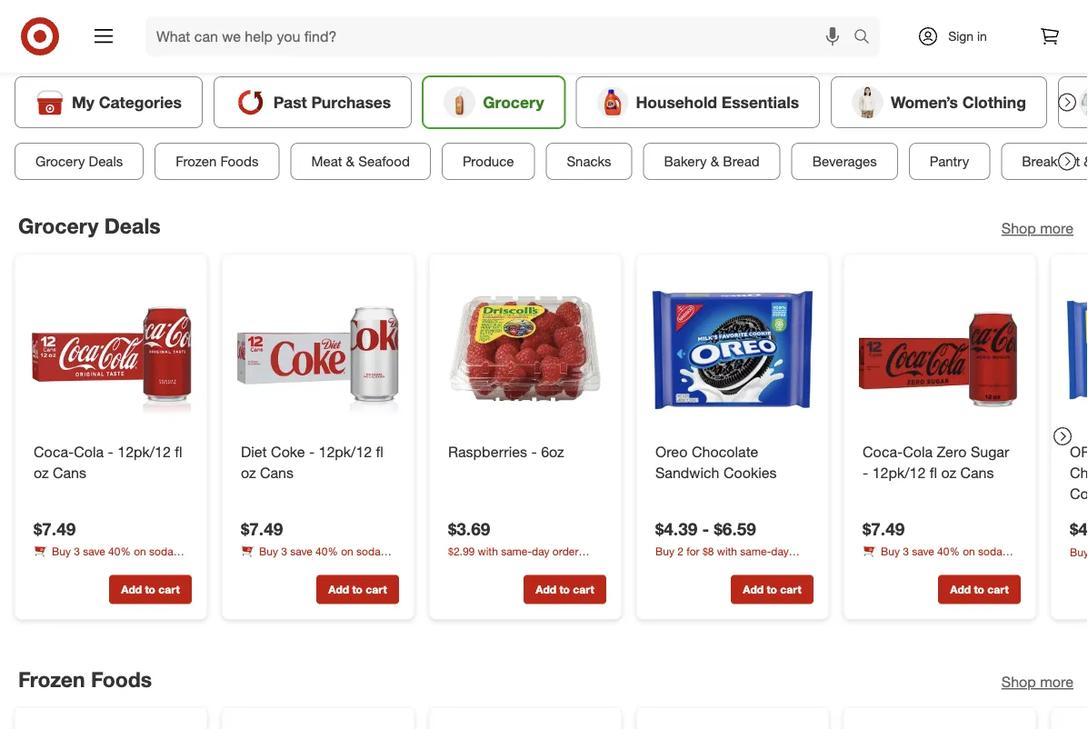 Task type: locate. For each thing, give the bounding box(es) containing it.
fl
[[175, 443, 183, 461], [376, 443, 384, 461], [930, 464, 938, 482]]

cola
[[74, 443, 104, 461], [904, 443, 933, 461]]

grocery deals down grocery deals button
[[18, 213, 161, 238]]

add to cart for raspberries - 6oz
[[536, 583, 595, 597]]

& right meat
[[346, 153, 355, 170]]

1 horizontal spatial cola
[[904, 443, 933, 461]]

services down $2.99
[[448, 560, 489, 574]]

cans inside the diet coke - 12pk/12 fl oz cans
[[260, 464, 294, 482]]

-
[[108, 443, 114, 461], [309, 443, 315, 461], [532, 443, 537, 461], [863, 464, 869, 482], [703, 518, 710, 539]]

2 horizontal spatial cans
[[961, 464, 995, 482]]

oz for coca-cola - 12pk/12 fl oz cans
[[34, 464, 49, 482]]

1 horizontal spatial buy 3 save 40% on soda 12-pks button
[[241, 544, 399, 574]]

1 horizontal spatial 3
[[281, 545, 287, 558]]

40% down coca-cola zero sugar - 12pk/12 fl oz cans "link"
[[938, 545, 960, 558]]

women's clothing
[[891, 93, 1027, 112]]

in
[[978, 28, 988, 44]]

12pk/12
[[118, 443, 171, 461], [319, 443, 372, 461], [873, 464, 926, 482]]

2 more from the top
[[1041, 674, 1074, 691]]

grocery deals button
[[15, 143, 144, 180]]

1 horizontal spatial fl
[[376, 443, 384, 461]]

add to cart button for oreo chocolate sandwich cookies
[[731, 575, 814, 604]]

4 to from the left
[[767, 583, 778, 597]]

0 horizontal spatial &
[[346, 153, 355, 170]]

add to cart button for raspberries - 6oz
[[524, 575, 607, 604]]

1 coca- from the left
[[34, 443, 74, 461]]

buy
[[437, 17, 463, 35], [52, 545, 71, 558], [259, 545, 278, 558], [656, 545, 675, 558], [881, 545, 900, 558], [1071, 545, 1089, 559]]

grocery deals down my at the left
[[35, 153, 123, 170]]

pantry button
[[909, 143, 991, 180]]

frozen inside button
[[176, 153, 217, 170]]

12pk/12 for diet coke - 12pk/12 fl oz cans
[[319, 443, 372, 461]]

1 vertical spatial more
[[1041, 674, 1074, 691]]

pks for coca-cola zero sugar - 12pk/12 fl oz cans
[[880, 560, 897, 574]]

2 horizontal spatial 3
[[903, 545, 910, 558]]

12pk/12 for coca-cola - 12pk/12 fl oz cans
[[118, 443, 171, 461]]

4 add to cart from the left
[[743, 583, 802, 597]]

services down $8
[[685, 560, 726, 574]]

bakery & bread button
[[644, 143, 781, 180]]

2 horizontal spatial 12pk/12
[[873, 464, 926, 482]]

0 horizontal spatial 3
[[74, 545, 80, 558]]

0 vertical spatial frozen
[[176, 153, 217, 170]]

add to cart for oreo chocolate sandwich cookies
[[743, 583, 802, 597]]

more for grocery deals
[[1041, 220, 1074, 237]]

2 horizontal spatial buy 3 save 40% on soda 12-pks
[[863, 545, 1003, 574]]

or
[[1071, 443, 1089, 503]]

to for diet coke - 12pk/12 fl oz cans
[[352, 583, 363, 597]]

buy 2 for $8 with same-day order services on select items button
[[656, 544, 814, 574]]

1 vertical spatial order
[[656, 560, 682, 574]]

12pk/12 inside the diet coke - 12pk/12 fl oz cans
[[319, 443, 372, 461]]

save down coca-cola - 12pk/12 fl oz cans
[[83, 545, 105, 558]]

1 vertical spatial frozen foods
[[18, 667, 152, 692]]

coca-
[[34, 443, 74, 461], [863, 443, 904, 461]]

3 save from the left
[[913, 545, 935, 558]]

2 horizontal spatial &
[[1085, 153, 1089, 170]]

fl inside coca-cola - 12pk/12 fl oz cans
[[175, 443, 183, 461]]

1 vertical spatial grocery
[[35, 153, 85, 170]]

4 add from the left
[[743, 583, 764, 597]]

deals down my categories button
[[89, 153, 123, 170]]

1 buy 3 save 40% on soda 12-pks button from the left
[[34, 544, 192, 574]]

coca-cola - 12pk/12 fl oz cans image
[[30, 269, 192, 431], [30, 269, 192, 431]]

2 shop more from the top
[[1002, 674, 1074, 691]]

3 add to cart button from the left
[[524, 575, 607, 604]]

3 soda from the left
[[979, 545, 1003, 558]]

$7.49 down coca-cola - 12pk/12 fl oz cans
[[34, 518, 76, 539]]

0 horizontal spatial fl
[[175, 443, 183, 461]]

1 to from the left
[[145, 583, 155, 597]]

- inside the coca-cola zero sugar - 12pk/12 fl oz cans
[[863, 464, 869, 482]]

coke
[[271, 443, 305, 461]]

& inside button
[[711, 153, 720, 170]]

frozen foods button
[[155, 143, 280, 180]]

oreo double stuf chocolate sandwich cookies image
[[1067, 269, 1089, 431], [1067, 269, 1089, 431]]

diet coke - 12pk/12 fl oz cans image
[[237, 269, 399, 431], [237, 269, 399, 431]]

coca-cola zero sugar - 12pk/12 fl oz cans image
[[860, 269, 1021, 431], [860, 269, 1021, 431]]

0 vertical spatial frozen foods
[[176, 153, 259, 170]]

1 horizontal spatial buy 3 save 40% on soda 12-pks
[[241, 545, 381, 574]]

2 with from the left
[[717, 545, 738, 558]]

add to cart button for coca-cola - 12pk/12 fl oz cans
[[109, 575, 192, 604]]

3 buy 3 save 40% on soda 12-pks button from the left
[[863, 544, 1021, 574]]

snacks
[[567, 153, 612, 170]]

1 vertical spatial foods
[[91, 667, 152, 692]]

pks for coca-cola - 12pk/12 fl oz cans
[[50, 560, 67, 574]]

2 day from the left
[[772, 545, 789, 558]]

grocery deals inside grocery deals button
[[35, 153, 123, 170]]

cola inside the coca-cola zero sugar - 12pk/12 fl oz cans
[[904, 443, 933, 461]]

2 add from the left
[[329, 583, 349, 597]]

breakfast &
[[1023, 153, 1089, 170]]

3 40% from the left
[[938, 545, 960, 558]]

1 horizontal spatial foods
[[221, 153, 259, 170]]

40%
[[108, 545, 131, 558], [316, 545, 338, 558], [938, 545, 960, 558]]

0 horizontal spatial services
[[448, 560, 489, 574]]

2 cans from the left
[[260, 464, 294, 482]]

1 shop more button from the top
[[1002, 218, 1074, 239]]

shop more button for grocery deals
[[1002, 218, 1074, 239]]

shop more button for frozen foods
[[1002, 672, 1074, 693]]

2 pks from the left
[[257, 560, 275, 574]]

2 horizontal spatial soda
[[979, 545, 1003, 558]]

coca-cola zero sugar - 12pk/12 fl oz cans
[[863, 443, 1010, 482]]

0 horizontal spatial 40%
[[108, 545, 131, 558]]

cans for cola
[[53, 464, 86, 482]]

4 cart from the left
[[781, 583, 802, 597]]

3 cart from the left
[[573, 583, 595, 597]]

zero
[[937, 443, 967, 461]]

0 horizontal spatial buy 3 save 40% on soda 12-pks
[[34, 545, 173, 574]]

2 $7.49 from the left
[[241, 518, 283, 539]]

save
[[83, 545, 105, 558], [290, 545, 313, 558], [913, 545, 935, 558]]

0 horizontal spatial cans
[[53, 464, 86, 482]]

1 horizontal spatial frozen foods
[[176, 153, 259, 170]]

1 services from the left
[[448, 560, 489, 574]]

0 vertical spatial more
[[1041, 220, 1074, 237]]

0 horizontal spatial pks
[[50, 560, 67, 574]]

2 horizontal spatial fl
[[930, 464, 938, 482]]

1 add to cart from the left
[[121, 583, 180, 597]]

$7.49 down the coca-cola zero sugar - 12pk/12 fl oz cans
[[863, 518, 905, 539]]

1 save from the left
[[83, 545, 105, 558]]

2 add to cart button from the left
[[317, 575, 399, 604]]

2 services from the left
[[685, 560, 726, 574]]

$7.49 for diet coke - 12pk/12 fl oz cans
[[241, 518, 283, 539]]

& inside button
[[346, 153, 355, 170]]

1 horizontal spatial services
[[685, 560, 726, 574]]

1 add to cart button from the left
[[109, 575, 192, 604]]

raspberries - 6oz image
[[445, 269, 607, 431], [445, 269, 607, 431]]

1 horizontal spatial 40%
[[316, 545, 338, 558]]

What can we help you find? suggestions appear below search field
[[146, 16, 859, 56]]

shop for foods
[[1002, 674, 1037, 691]]

0 vertical spatial shop more button
[[1002, 218, 1074, 239]]

3 3 from the left
[[903, 545, 910, 558]]

grocery down my at the left
[[35, 153, 85, 170]]

shop
[[1002, 220, 1037, 237], [1002, 674, 1037, 691]]

cola inside coca-cola - 12pk/12 fl oz cans
[[74, 443, 104, 461]]

2 shop from the top
[[1002, 674, 1037, 691]]

grocery button
[[423, 77, 565, 128]]

2 save from the left
[[290, 545, 313, 558]]

1 horizontal spatial day
[[772, 545, 789, 558]]

1 cola from the left
[[74, 443, 104, 461]]

same- up select
[[741, 545, 772, 558]]

0 vertical spatial shop more
[[1002, 220, 1074, 237]]

oz
[[34, 464, 49, 482], [241, 464, 256, 482], [942, 464, 957, 482]]

with
[[478, 545, 498, 558], [717, 545, 738, 558]]

cans
[[53, 464, 86, 482], [260, 464, 294, 482], [961, 464, 995, 482]]

5 to from the left
[[975, 583, 985, 597]]

women's clothing button
[[831, 77, 1048, 128]]

3
[[74, 545, 80, 558], [281, 545, 287, 558], [903, 545, 910, 558]]

2 horizontal spatial $7.49
[[863, 518, 905, 539]]

$7.49 for coca-cola - 12pk/12 fl oz cans
[[34, 518, 76, 539]]

3 add to cart from the left
[[536, 583, 595, 597]]

2 horizontal spatial buy 3 save 40% on soda 12-pks button
[[863, 544, 1021, 574]]

oz inside coca-cola - 12pk/12 fl oz cans
[[34, 464, 49, 482]]

& right breakfast
[[1085, 153, 1089, 170]]

1 horizontal spatial &
[[711, 153, 720, 170]]

1 shop more from the top
[[1002, 220, 1074, 237]]

2 shop more button from the top
[[1002, 672, 1074, 693]]

2 buy 3 save 40% on soda 12-pks button from the left
[[241, 544, 399, 574]]

$6.59
[[715, 518, 757, 539]]

grocery down grocery deals button
[[18, 213, 99, 238]]

cart
[[159, 583, 180, 597], [366, 583, 387, 597], [573, 583, 595, 597], [781, 583, 802, 597], [988, 583, 1009, 597]]

12pk/12 inside coca-cola - 12pk/12 fl oz cans
[[118, 443, 171, 461]]

save down the diet coke - 12pk/12 fl oz cans
[[290, 545, 313, 558]]

1 horizontal spatial 12-
[[241, 560, 257, 574]]

1 pks from the left
[[50, 560, 67, 574]]

add to cart for diet coke - 12pk/12 fl oz cans
[[329, 583, 387, 597]]

coca- inside coca-cola - 12pk/12 fl oz cans
[[34, 443, 74, 461]]

$4.39 - $6.59 buy 2 for $8 with same-day order services on select items
[[656, 518, 803, 574]]

add
[[121, 583, 142, 597], [329, 583, 349, 597], [536, 583, 557, 597], [743, 583, 764, 597], [951, 583, 972, 597]]

12-
[[34, 560, 50, 574], [241, 560, 257, 574], [863, 560, 880, 574]]

1 horizontal spatial $7.49
[[241, 518, 283, 539]]

12- for coca-cola - 12pk/12 fl oz cans
[[34, 560, 50, 574]]

5 add to cart button from the left
[[939, 575, 1021, 604]]

5 cart from the left
[[988, 583, 1009, 597]]

1 cart from the left
[[159, 583, 180, 597]]

meat & seafood button
[[291, 143, 431, 180]]

to for coca-cola zero sugar - 12pk/12 fl oz cans
[[975, 583, 985, 597]]

2 12- from the left
[[241, 560, 257, 574]]

2 cola from the left
[[904, 443, 933, 461]]

0 horizontal spatial same-
[[501, 545, 532, 558]]

3 & from the left
[[1085, 153, 1089, 170]]

3 add from the left
[[536, 583, 557, 597]]

2 add to cart from the left
[[329, 583, 387, 597]]

2 3 from the left
[[281, 545, 287, 558]]

same- inside $3.69 $2.99 with same-day order services
[[501, 545, 532, 558]]

buy 3 save 40% on soda 12-pks button for coca-cola zero sugar - 12pk/12 fl oz cans
[[863, 544, 1021, 574]]

0 horizontal spatial oz
[[34, 464, 49, 482]]

& left bread
[[711, 153, 720, 170]]

2 soda from the left
[[357, 545, 381, 558]]

1 vertical spatial shop more button
[[1002, 672, 1074, 693]]

0 vertical spatial order
[[553, 545, 579, 558]]

save for coca-cola - 12pk/12 fl oz cans
[[83, 545, 105, 558]]

40% for diet coke - 12pk/12 fl oz cans
[[316, 545, 338, 558]]

day up items
[[772, 545, 789, 558]]

grocery up produce
[[483, 93, 544, 112]]

cart for diet coke - 12pk/12 fl oz cans
[[366, 583, 387, 597]]

also
[[600, 17, 626, 35]]

2 horizontal spatial pks
[[880, 560, 897, 574]]

3 for coca-cola - 12pk/12 fl oz cans
[[74, 545, 80, 558]]

items
[[776, 560, 803, 574]]

add for oreo chocolate sandwich cookies
[[743, 583, 764, 597]]

1 horizontal spatial frozen
[[176, 153, 217, 170]]

&
[[346, 153, 355, 170], [711, 153, 720, 170], [1085, 153, 1089, 170]]

40% for coca-cola - 12pk/12 fl oz cans
[[108, 545, 131, 558]]

soda
[[149, 545, 173, 558], [357, 545, 381, 558], [979, 545, 1003, 558]]

0 horizontal spatial coca-
[[34, 443, 74, 461]]

1 12- from the left
[[34, 560, 50, 574]]

day right $2.99
[[532, 545, 550, 558]]

same-
[[501, 545, 532, 558], [741, 545, 772, 558]]

3 cans from the left
[[961, 464, 995, 482]]

0 vertical spatial deals
[[89, 153, 123, 170]]

fl inside the diet coke - 12pk/12 fl oz cans
[[376, 443, 384, 461]]

1 oz from the left
[[34, 464, 49, 482]]

4 add to cart button from the left
[[731, 575, 814, 604]]

0 vertical spatial grocery
[[483, 93, 544, 112]]

1 horizontal spatial with
[[717, 545, 738, 558]]

shop more for grocery deals
[[1002, 220, 1074, 237]]

1 same- from the left
[[501, 545, 532, 558]]

0 vertical spatial foods
[[221, 153, 259, 170]]

coca- inside the coca-cola zero sugar - 12pk/12 fl oz cans
[[863, 443, 904, 461]]

0 horizontal spatial with
[[478, 545, 498, 558]]

1 soda from the left
[[149, 545, 173, 558]]

2 horizontal spatial 12-
[[863, 560, 880, 574]]

1 40% from the left
[[108, 545, 131, 558]]

0 horizontal spatial buy 3 save 40% on soda 12-pks button
[[34, 544, 192, 574]]

0 horizontal spatial 12-
[[34, 560, 50, 574]]

deals
[[89, 153, 123, 170], [104, 213, 161, 238]]

0 horizontal spatial $7.49
[[34, 518, 76, 539]]

cans inside coca-cola - 12pk/12 fl oz cans
[[53, 464, 86, 482]]

2 horizontal spatial 40%
[[938, 545, 960, 558]]

3 to from the left
[[560, 583, 570, 597]]

save down the coca-cola zero sugar - 12pk/12 fl oz cans
[[913, 545, 935, 558]]

services inside $4.39 - $6.59 buy 2 for $8 with same-day order services on select items
[[685, 560, 726, 574]]

more
[[1041, 220, 1074, 237], [1041, 674, 1074, 691]]

1 vertical spatial shop
[[1002, 674, 1037, 691]]

1 add from the left
[[121, 583, 142, 597]]

1 vertical spatial shop more
[[1002, 674, 1074, 691]]

1 cans from the left
[[53, 464, 86, 482]]

0 horizontal spatial 12pk/12
[[118, 443, 171, 461]]

3 oz from the left
[[942, 464, 957, 482]]

2 horizontal spatial save
[[913, 545, 935, 558]]

2 buy 3 save 40% on soda 12-pks from the left
[[241, 545, 381, 574]]

3 pks from the left
[[880, 560, 897, 574]]

40% down diet coke - 12pk/12 fl oz cans link on the left of page
[[316, 545, 338, 558]]

1 buy 3 save 40% on soda 12-pks from the left
[[34, 545, 173, 574]]

1 day from the left
[[532, 545, 550, 558]]

$7.49 down diet
[[241, 518, 283, 539]]

order
[[553, 545, 579, 558], [656, 560, 682, 574]]

$4. buy
[[1071, 519, 1089, 574]]

with right $2.99
[[478, 545, 498, 558]]

1 horizontal spatial save
[[290, 545, 313, 558]]

with right $8
[[717, 545, 738, 558]]

shop more
[[1002, 220, 1074, 237], [1002, 674, 1074, 691]]

5 add from the left
[[951, 583, 972, 597]]

add for coca-cola - 12pk/12 fl oz cans
[[121, 583, 142, 597]]

frozen
[[176, 153, 217, 170], [18, 667, 85, 692]]

day inside $4.39 - $6.59 buy 2 for $8 with same-day order services on select items
[[772, 545, 789, 558]]

oreo chocolate sandwich cookies image
[[652, 269, 814, 431], [652, 269, 814, 431]]

3 buy 3 save 40% on soda 12-pks from the left
[[863, 545, 1003, 574]]

3 $7.49 from the left
[[863, 518, 905, 539]]

2 & from the left
[[711, 153, 720, 170]]

12- for coca-cola zero sugar - 12pk/12 fl oz cans
[[863, 560, 880, 574]]

0 vertical spatial grocery deals
[[35, 153, 123, 170]]

1 $7.49 from the left
[[34, 518, 76, 539]]

& inside button
[[1085, 153, 1089, 170]]

again
[[480, 17, 518, 35]]

2 horizontal spatial oz
[[942, 464, 957, 482]]

same- right $2.99
[[501, 545, 532, 558]]

1 horizontal spatial soda
[[357, 545, 381, 558]]

0 horizontal spatial soda
[[149, 545, 173, 558]]

grocery deals
[[35, 153, 123, 170], [18, 213, 161, 238]]

0 horizontal spatial save
[[83, 545, 105, 558]]

coca- for 12pk/12
[[863, 443, 904, 461]]

1 horizontal spatial coca-
[[863, 443, 904, 461]]

3 12- from the left
[[863, 560, 880, 574]]

cart for raspberries - 6oz
[[573, 583, 595, 597]]

3 for diet coke - 12pk/12 fl oz cans
[[281, 545, 287, 558]]

grocery
[[483, 93, 544, 112], [35, 153, 85, 170], [18, 213, 99, 238]]

1 horizontal spatial same-
[[741, 545, 772, 558]]

bakery
[[665, 153, 707, 170]]

2 cart from the left
[[366, 583, 387, 597]]

oz inside the coca-cola zero sugar - 12pk/12 fl oz cans
[[942, 464, 957, 482]]

0 horizontal spatial order
[[553, 545, 579, 558]]

0 horizontal spatial day
[[532, 545, 550, 558]]

produce
[[463, 153, 514, 170]]

to for oreo chocolate sandwich cookies
[[767, 583, 778, 597]]

1 horizontal spatial order
[[656, 560, 682, 574]]

oz inside the diet coke - 12pk/12 fl oz cans
[[241, 464, 256, 482]]

1 horizontal spatial cans
[[260, 464, 294, 482]]

on inside $4.39 - $6.59 buy 2 for $8 with same-day order services on select items
[[729, 560, 741, 574]]

1 horizontal spatial pks
[[257, 560, 275, 574]]

5 add to cart from the left
[[951, 583, 1009, 597]]

& for bread
[[711, 153, 720, 170]]

1 vertical spatial deals
[[104, 213, 161, 238]]

3 for coca-cola zero sugar - 12pk/12 fl oz cans
[[903, 545, 910, 558]]

2 40% from the left
[[316, 545, 338, 558]]

select
[[744, 560, 773, 574]]

2 coca- from the left
[[863, 443, 904, 461]]

1 with from the left
[[478, 545, 498, 558]]

1 more from the top
[[1041, 220, 1074, 237]]

on for coca-cola - 12pk/12 fl oz cans
[[134, 545, 146, 558]]

2 to from the left
[[352, 583, 363, 597]]

shop for deals
[[1002, 220, 1037, 237]]

shop more button
[[1002, 218, 1074, 239], [1002, 672, 1074, 693]]

meat
[[312, 153, 342, 170]]

12pk/12 inside the coca-cola zero sugar - 12pk/12 fl oz cans
[[873, 464, 926, 482]]

1 & from the left
[[346, 153, 355, 170]]

deals down grocery deals button
[[104, 213, 161, 238]]

fl for diet coke - 12pk/12 fl oz cans
[[376, 443, 384, 461]]

my categories
[[72, 93, 182, 112]]

0 vertical spatial shop
[[1002, 220, 1037, 237]]

12- for diet coke - 12pk/12 fl oz cans
[[241, 560, 257, 574]]

on for diet coke - 12pk/12 fl oz cans
[[341, 545, 354, 558]]

save for diet coke - 12pk/12 fl oz cans
[[290, 545, 313, 558]]

1 shop from the top
[[1002, 220, 1037, 237]]

0 horizontal spatial frozen foods
[[18, 667, 152, 692]]

$7.49
[[34, 518, 76, 539], [241, 518, 283, 539], [863, 518, 905, 539]]

2 same- from the left
[[741, 545, 772, 558]]

diet coke - 12pk/12 fl oz cans link
[[241, 442, 396, 484]]

0 horizontal spatial frozen
[[18, 667, 85, 692]]

40% down coca-cola - 12pk/12 fl oz cans link
[[108, 545, 131, 558]]

2 oz from the left
[[241, 464, 256, 482]]

diet
[[241, 443, 267, 461]]

1 vertical spatial frozen
[[18, 667, 85, 692]]

1 horizontal spatial oz
[[241, 464, 256, 482]]

frozen foods inside button
[[176, 153, 259, 170]]

1 3 from the left
[[74, 545, 80, 558]]

for
[[687, 545, 700, 558]]

add to cart button
[[109, 575, 192, 604], [317, 575, 399, 604], [524, 575, 607, 604], [731, 575, 814, 604], [939, 575, 1021, 604]]

1 horizontal spatial 12pk/12
[[319, 443, 372, 461]]

0 horizontal spatial cola
[[74, 443, 104, 461]]



Task type: describe. For each thing, give the bounding box(es) containing it.
to for raspberries - 6oz
[[560, 583, 570, 597]]

$2.99 with same-day order services button
[[448, 544, 607, 574]]

add to cart button for coca-cola zero sugar - 12pk/12 fl oz cans
[[939, 575, 1021, 604]]

buy 3 save 40% on soda 12-pks for coca-cola zero sugar - 12pk/12 fl oz cans
[[863, 545, 1003, 574]]

household essentials button
[[576, 77, 821, 128]]

pks for diet coke - 12pk/12 fl oz cans
[[257, 560, 275, 574]]

add for coca-cola zero sugar - 12pk/12 fl oz cans
[[951, 583, 972, 597]]

bread
[[723, 153, 760, 170]]

search button
[[846, 16, 890, 60]]

breakfast & button
[[1002, 143, 1089, 180]]

buy 3 save 40% on soda 12-pks button for coca-cola - 12pk/12 fl oz cans
[[34, 544, 192, 574]]

services inside $3.69 $2.99 with same-day order services
[[448, 560, 489, 574]]

categories
[[99, 93, 182, 112]]

order inside $4.39 - $6.59 buy 2 for $8 with same-day order services on select items
[[656, 560, 682, 574]]

produce button
[[442, 143, 535, 180]]

cans for coke
[[260, 464, 294, 482]]

pantry
[[930, 153, 970, 170]]

$7.49 for coca-cola zero sugar - 12pk/12 fl oz cans
[[863, 518, 905, 539]]

order inside $3.69 $2.99 with same-day order services
[[553, 545, 579, 558]]

cola for fl
[[904, 443, 933, 461]]

or link
[[1071, 442, 1089, 504]]

shop more for frozen foods
[[1002, 674, 1074, 691]]

coca- for oz
[[34, 443, 74, 461]]

2
[[678, 545, 684, 558]]

household essentials
[[636, 93, 800, 112]]

beverages button
[[792, 143, 899, 180]]

$4.
[[1071, 519, 1089, 540]]

to for coca-cola - 12pk/12 fl oz cans
[[145, 583, 155, 597]]

may
[[568, 17, 596, 35]]

$3.69
[[448, 518, 491, 539]]

you may also like
[[540, 17, 652, 35]]

with inside $4.39 - $6.59 buy 2 for $8 with same-day order services on select items
[[717, 545, 738, 558]]

same- inside $4.39 - $6.59 buy 2 for $8 with same-day order services on select items
[[741, 545, 772, 558]]

buy it again link
[[426, 8, 529, 47]]

sign
[[949, 28, 974, 44]]

snacks button
[[546, 143, 633, 180]]

cart for coca-cola - 12pk/12 fl oz cans
[[159, 583, 180, 597]]

save for coca-cola zero sugar - 12pk/12 fl oz cans
[[913, 545, 935, 558]]

grocery inside grocery button
[[483, 93, 544, 112]]

buy 3 save 40% on soda 12-pks button for diet coke - 12pk/12 fl oz cans
[[241, 544, 399, 574]]

$8
[[703, 545, 714, 558]]

grocery inside grocery deals button
[[35, 153, 85, 170]]

0 horizontal spatial foods
[[91, 667, 152, 692]]

soda for coca-cola zero sugar - 12pk/12 fl oz cans
[[979, 545, 1003, 558]]

buy inside $4.39 - $6.59 buy 2 for $8 with same-day order services on select items
[[656, 545, 675, 558]]

fl for coca-cola - 12pk/12 fl oz cans
[[175, 443, 183, 461]]

sugar
[[971, 443, 1010, 461]]

sign in link
[[902, 16, 1016, 56]]

past purchases button
[[214, 77, 412, 128]]

meat & seafood
[[312, 153, 410, 170]]

cart for coca-cola zero sugar - 12pk/12 fl oz cans
[[988, 583, 1009, 597]]

bakery & bread
[[665, 153, 760, 170]]

buy 3 save 40% on soda 12-pks for coca-cola - 12pk/12 fl oz cans
[[34, 545, 173, 574]]

soda for diet coke - 12pk/12 fl oz cans
[[357, 545, 381, 558]]

chocolate
[[692, 443, 759, 461]]

cans inside the coca-cola zero sugar - 12pk/12 fl oz cans
[[961, 464, 995, 482]]

cookies
[[724, 464, 777, 482]]

fl inside the coca-cola zero sugar - 12pk/12 fl oz cans
[[930, 464, 938, 482]]

day inside $3.69 $2.99 with same-day order services
[[532, 545, 550, 558]]

40% for coca-cola zero sugar - 12pk/12 fl oz cans
[[938, 545, 960, 558]]

- inside coca-cola - 12pk/12 fl oz cans
[[108, 443, 114, 461]]

soda for coca-cola - 12pk/12 fl oz cans
[[149, 545, 173, 558]]

raspberries - 6oz
[[448, 443, 565, 461]]

search
[[846, 29, 890, 47]]

past purchases
[[274, 93, 391, 112]]

6oz
[[541, 443, 565, 461]]

sign in
[[949, 28, 988, 44]]

like
[[630, 17, 652, 35]]

on for coca-cola zero sugar - 12pk/12 fl oz cans
[[963, 545, 976, 558]]

women's
[[891, 93, 959, 112]]

- inside the diet coke - 12pk/12 fl oz cans
[[309, 443, 315, 461]]

breakfast
[[1023, 153, 1081, 170]]

add to cart button for diet coke - 12pk/12 fl oz cans
[[317, 575, 399, 604]]

coca-cola - 12pk/12 fl oz cans
[[34, 443, 183, 482]]

add for raspberries - 6oz
[[536, 583, 557, 597]]

raspberries
[[448, 443, 528, 461]]

oreo chocolate sandwich cookies link
[[656, 442, 810, 484]]

cart for oreo chocolate sandwich cookies
[[781, 583, 802, 597]]

clothing
[[963, 93, 1027, 112]]

- inside $4.39 - $6.59 buy 2 for $8 with same-day order services on select items
[[703, 518, 710, 539]]

you
[[540, 17, 564, 35]]

buy 3 save 40% on soda 12-pks for diet coke - 12pk/12 fl oz cans
[[241, 545, 381, 574]]

oreo
[[656, 443, 688, 461]]

my categories button
[[15, 77, 203, 128]]

diet coke - 12pk/12 fl oz cans
[[241, 443, 384, 482]]

deals inside button
[[89, 153, 123, 170]]

my
[[72, 93, 95, 112]]

essentials
[[722, 93, 800, 112]]

add for diet coke - 12pk/12 fl oz cans
[[329, 583, 349, 597]]

$4.39
[[656, 518, 698, 539]]

add to cart for coca-cola zero sugar - 12pk/12 fl oz cans
[[951, 583, 1009, 597]]

seafood
[[359, 153, 410, 170]]

add to cart for coca-cola - 12pk/12 fl oz cans
[[121, 583, 180, 597]]

2 vertical spatial grocery
[[18, 213, 99, 238]]

household
[[636, 93, 718, 112]]

foods inside button
[[221, 153, 259, 170]]

you may also like link
[[529, 8, 663, 47]]

beverages
[[813, 153, 878, 170]]

coca-cola zero sugar - 12pk/12 fl oz cans link
[[863, 442, 1018, 484]]

coca-cola - 12pk/12 fl oz cans link
[[34, 442, 188, 484]]

raspberries - 6oz link
[[448, 442, 603, 463]]

oz for diet coke - 12pk/12 fl oz cans
[[241, 464, 256, 482]]

$2.99
[[448, 545, 475, 558]]

& for seafood
[[346, 153, 355, 170]]

more for frozen foods
[[1041, 674, 1074, 691]]

with inside $3.69 $2.99 with same-day order services
[[478, 545, 498, 558]]

oreo chocolate sandwich cookies
[[656, 443, 777, 482]]

$3.69 $2.99 with same-day order services
[[448, 518, 579, 574]]

sandwich
[[656, 464, 720, 482]]

buy button
[[1071, 544, 1089, 574]]

1 vertical spatial grocery deals
[[18, 213, 161, 238]]

cola for cans
[[74, 443, 104, 461]]

purchases
[[311, 93, 391, 112]]

past
[[274, 93, 307, 112]]

buy it again
[[437, 17, 518, 35]]

it
[[467, 17, 476, 35]]



Task type: vqa. For each thing, say whether or not it's contained in the screenshot.
Boasts
no



